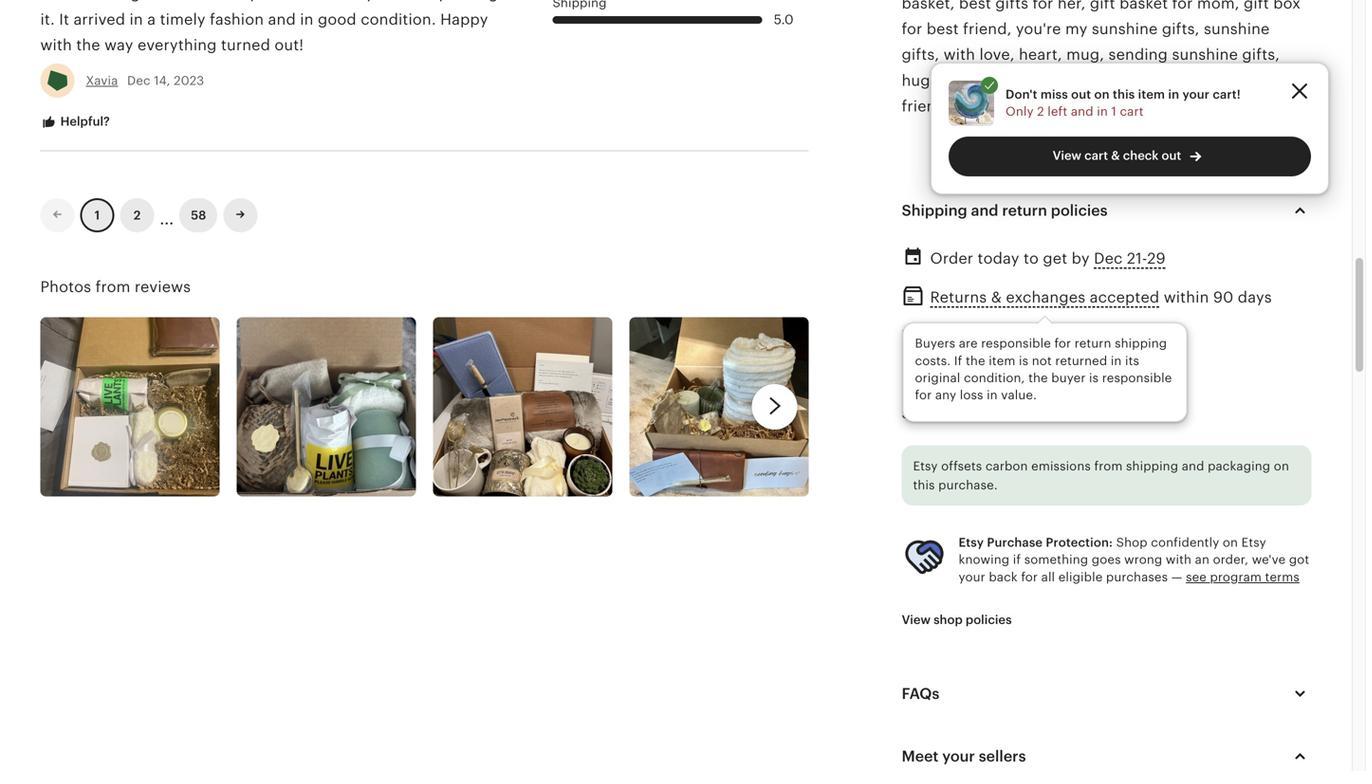 Task type: vqa. For each thing, say whether or not it's contained in the screenshot.
the
yes



Task type: locate. For each thing, give the bounding box(es) containing it.
return up returned
[[1075, 336, 1111, 351]]

for inside such a nice gift. got it for my friend and they ended up loving it. it arrived in a timely fashion and in good condition. happy with the way everything turned out!
[[210, 0, 231, 2]]

1 horizontal spatial etsy
[[959, 535, 984, 550]]

shipping for return
[[1115, 336, 1167, 351]]

your
[[1183, 87, 1210, 101], [959, 570, 985, 584], [942, 748, 975, 765]]

in down friend
[[300, 11, 314, 28]]

from down any
[[938, 407, 967, 421]]

on right miss at the right
[[1094, 87, 1110, 101]]

29
[[1147, 250, 1166, 267]]

deliver to united states, 75001
[[902, 378, 1085, 393]]

item up 'check'
[[1138, 87, 1165, 101]]

1 vertical spatial responsible
[[1102, 371, 1172, 385]]

a up arrived
[[82, 0, 91, 2]]

1 vertical spatial shipping
[[1126, 459, 1178, 474]]

1 horizontal spatial from
[[938, 407, 967, 421]]

to left loss
[[946, 378, 959, 393]]

is
[[1019, 354, 1029, 368], [1089, 371, 1099, 385]]

this left purchase.
[[913, 478, 935, 492]]

is down returned
[[1089, 371, 1099, 385]]

1 vertical spatial your
[[959, 570, 985, 584]]

cart!
[[1213, 87, 1241, 101]]

shipping and return policies
[[902, 202, 1108, 219]]

to right the cost
[[969, 327, 984, 344]]

1 vertical spatial this
[[913, 478, 935, 492]]

on right packaging
[[1274, 459, 1289, 474]]

shop
[[934, 613, 963, 627]]

0 vertical spatial view
[[1053, 148, 1082, 163]]

dec left 14,
[[127, 74, 151, 88]]

on
[[1094, 87, 1110, 101], [1274, 459, 1289, 474], [1223, 535, 1238, 550]]

0 horizontal spatial this
[[913, 478, 935, 492]]

1 horizontal spatial on
[[1223, 535, 1238, 550]]

in right left
[[1097, 104, 1108, 119]]

if
[[954, 354, 962, 368]]

1 up the view cart & check out at the top of page
[[1111, 104, 1117, 119]]

packaging
[[1208, 459, 1271, 474]]

only
[[1006, 104, 1034, 119]]

90
[[1213, 289, 1234, 306]]

with inside such a nice gift. got it for my friend and they ended up loving it. it arrived in a timely fashion and in good condition. happy with the way everything turned out!
[[40, 36, 72, 54]]

out right 'check'
[[1162, 148, 1181, 163]]

etsy
[[913, 459, 938, 474], [959, 535, 984, 550], [1242, 535, 1266, 550]]

0 vertical spatial a
[[82, 0, 91, 2]]

policies
[[1051, 202, 1108, 219], [966, 613, 1012, 627]]

deliver to united states, 75001 button
[[888, 366, 1127, 406]]

view cart & check out link
[[949, 137, 1311, 177]]

1 horizontal spatial view
[[1053, 148, 1082, 163]]

1 vertical spatial the
[[966, 354, 985, 368]]

its
[[1125, 354, 1139, 368]]

1 vertical spatial is
[[1089, 371, 1099, 385]]

ships
[[902, 407, 935, 421]]

not
[[1032, 354, 1052, 368]]

2 left the …
[[134, 208, 141, 223]]

exchanges
[[1006, 289, 1086, 306]]

order
[[930, 250, 974, 267]]

2 vertical spatial from
[[1094, 459, 1123, 474]]

1 horizontal spatial a
[[147, 11, 156, 28]]

shipping up shop
[[1126, 459, 1178, 474]]

by
[[1072, 250, 1090, 267]]

0 horizontal spatial return
[[1002, 202, 1047, 219]]

meet
[[902, 748, 939, 765]]

0 vertical spatial your
[[1183, 87, 1210, 101]]

responsible down its
[[1102, 371, 1172, 385]]

your right meet
[[942, 748, 975, 765]]

etsy for etsy purchase protection:
[[959, 535, 984, 550]]

your down knowing in the right of the page
[[959, 570, 985, 584]]

and up today
[[971, 202, 998, 219]]

shipping
[[902, 202, 967, 219]]

1 vertical spatial return
[[1075, 336, 1111, 351]]

an
[[1195, 553, 1210, 567]]

0 horizontal spatial the
[[76, 36, 100, 54]]

2 horizontal spatial to
[[1024, 250, 1039, 267]]

and right left
[[1071, 104, 1094, 119]]

1 horizontal spatial responsible
[[1102, 371, 1172, 385]]

5.0
[[774, 12, 794, 27]]

dec
[[127, 74, 151, 88], [1094, 250, 1123, 267]]

2 horizontal spatial from
[[1094, 459, 1123, 474]]

the down arrived
[[76, 36, 100, 54]]

& left 'check'
[[1111, 148, 1120, 163]]

faqs button
[[885, 671, 1329, 717]]

goes
[[1092, 553, 1121, 567]]

0 vertical spatial dec
[[127, 74, 151, 88]]

within
[[1164, 289, 1209, 306]]

0 horizontal spatial policies
[[966, 613, 1012, 627]]

program
[[1210, 570, 1262, 584]]

return inside buyers are responsible for return shipping costs. if the item is not returned in its original condition, the buyer is responsible for any loss in value.
[[1075, 336, 1111, 351]]

etsy up knowing in the right of the page
[[959, 535, 984, 550]]

0 vertical spatial is
[[1019, 354, 1029, 368]]

1 vertical spatial from
[[938, 407, 967, 421]]

policies up by
[[1051, 202, 1108, 219]]

shipping inside etsy offsets carbon emissions from shipping and packaging on this purchase.
[[1126, 459, 1178, 474]]

policies right shop
[[966, 613, 1012, 627]]

purchase
[[987, 535, 1043, 550]]

the
[[76, 36, 100, 54], [966, 354, 985, 368], [1028, 371, 1048, 385]]

the down not at the right
[[1028, 371, 1048, 385]]

this up the view cart & check out at the top of page
[[1113, 87, 1135, 101]]

1 horizontal spatial 2
[[1037, 104, 1044, 119]]

0 horizontal spatial &
[[991, 289, 1002, 306]]

2 horizontal spatial on
[[1274, 459, 1289, 474]]

it.
[[40, 11, 55, 28]]

1 horizontal spatial return
[[1075, 336, 1111, 351]]

out!
[[275, 36, 304, 54]]

1 vertical spatial view
[[902, 613, 931, 627]]

responsible
[[981, 336, 1051, 351], [1102, 371, 1172, 385]]

0 horizontal spatial to
[[946, 378, 959, 393]]

1 horizontal spatial cart
[[1120, 104, 1144, 119]]

item
[[1138, 87, 1165, 101], [989, 354, 1016, 368]]

don't
[[1006, 87, 1037, 101]]

responsible up not at the right
[[981, 336, 1051, 351]]

your inside shop confidently on etsy knowing if something goes wrong with an order, we've got your back for all eligible purchases —
[[959, 570, 985, 584]]

to
[[1024, 250, 1039, 267], [969, 327, 984, 344], [946, 378, 959, 393]]

…
[[160, 201, 174, 229]]

accepted
[[1090, 289, 1160, 306]]

etsy left offsets
[[913, 459, 938, 474]]

with down it on the left
[[40, 36, 72, 54]]

0 vertical spatial the
[[76, 36, 100, 54]]

1 horizontal spatial 1
[[1111, 104, 1117, 119]]

& inside button
[[991, 289, 1002, 306]]

0 vertical spatial policies
[[1051, 202, 1108, 219]]

cart up 'check'
[[1120, 104, 1144, 119]]

view shop policies button
[[888, 603, 1026, 637]]

with up "—"
[[1166, 553, 1192, 567]]

from
[[95, 279, 130, 296], [938, 407, 967, 421], [1094, 459, 1123, 474]]

0 vertical spatial out
[[1071, 87, 1091, 101]]

0 horizontal spatial cart
[[1085, 148, 1108, 163]]

item inside don't miss out on this item in your cart! only 2 left and in 1 cart
[[1138, 87, 1165, 101]]

view left shop
[[902, 613, 931, 627]]

this inside don't miss out on this item in your cart! only 2 left and in 1 cart
[[1113, 87, 1135, 101]]

etsy inside etsy offsets carbon emissions from shipping and packaging on this purchase.
[[913, 459, 938, 474]]

with
[[40, 36, 72, 54], [1166, 553, 1192, 567]]

2 vertical spatial the
[[1028, 371, 1048, 385]]

1 left 2 link
[[95, 208, 100, 223]]

0 vertical spatial on
[[1094, 87, 1110, 101]]

2
[[1037, 104, 1044, 119], [134, 208, 141, 223]]

days
[[1238, 289, 1272, 306]]

for left all
[[1021, 570, 1038, 584]]

to for ship:
[[969, 327, 984, 344]]

xavia dec 14, 2023
[[86, 74, 204, 88]]

0 vertical spatial this
[[1113, 87, 1135, 101]]

1 link
[[80, 198, 114, 233]]

is left not at the right
[[1019, 354, 1029, 368]]

purchase.
[[938, 478, 998, 492]]

a down gift.
[[147, 11, 156, 28]]

shipping and return policies button
[[885, 188, 1329, 233]]

1 vertical spatial dec
[[1094, 250, 1123, 267]]

etsy up we've
[[1242, 535, 1266, 550]]

if
[[1013, 553, 1021, 567]]

this inside etsy offsets carbon emissions from shipping and packaging on this purchase.
[[913, 478, 935, 492]]

1 horizontal spatial with
[[1166, 553, 1192, 567]]

everything
[[138, 36, 217, 54]]

2 horizontal spatial etsy
[[1242, 535, 1266, 550]]

1 vertical spatial policies
[[966, 613, 1012, 627]]

in left "cart!"
[[1168, 87, 1179, 101]]

meet your sellers
[[902, 748, 1026, 765]]

1 vertical spatial a
[[147, 11, 156, 28]]

it
[[196, 0, 206, 2]]

the inside such a nice gift. got it for my friend and they ended up loving it. it arrived in a timely fashion and in good condition. happy with the way everything turned out!
[[76, 36, 100, 54]]

0 vertical spatial 1
[[1111, 104, 1117, 119]]

1 vertical spatial with
[[1166, 553, 1192, 567]]

get
[[1043, 250, 1068, 267]]

in left its
[[1111, 354, 1122, 368]]

reviews
[[135, 279, 191, 296]]

1 horizontal spatial to
[[969, 327, 984, 344]]

happy
[[440, 11, 488, 28]]

the right the 'if'
[[966, 354, 985, 368]]

& right returns
[[991, 289, 1002, 306]]

2 horizontal spatial the
[[1028, 371, 1048, 385]]

2 vertical spatial to
[[946, 378, 959, 393]]

item up condition,
[[989, 354, 1016, 368]]

0 horizontal spatial out
[[1071, 87, 1091, 101]]

for
[[210, 0, 231, 2], [1054, 336, 1071, 351], [915, 388, 932, 402], [1021, 570, 1038, 584]]

1 horizontal spatial &
[[1111, 148, 1120, 163]]

view inside button
[[902, 613, 931, 627]]

from right emissions
[[1094, 459, 1123, 474]]

on up order,
[[1223, 535, 1238, 550]]

0 vertical spatial with
[[40, 36, 72, 54]]

11.95
[[1038, 327, 1074, 344]]

0 vertical spatial cart
[[1120, 104, 1144, 119]]

75001
[[1048, 378, 1085, 393]]

shipping inside buyers are responsible for return shipping costs. if the item is not returned in its original condition, the buyer is responsible for any loss in value.
[[1115, 336, 1167, 351]]

out inside don't miss out on this item in your cart! only 2 left and in 1 cart
[[1071, 87, 1091, 101]]

&
[[1111, 148, 1120, 163], [991, 289, 1002, 306]]

dec right by
[[1094, 250, 1123, 267]]

0 horizontal spatial etsy
[[913, 459, 938, 474]]

1 vertical spatial item
[[989, 354, 1016, 368]]

2 vertical spatial your
[[942, 748, 975, 765]]

0 vertical spatial 2
[[1037, 104, 1044, 119]]

58
[[191, 208, 206, 223]]

such
[[40, 0, 78, 2]]

cart inside don't miss out on this item in your cart! only 2 left and in 1 cart
[[1120, 104, 1144, 119]]

0 horizontal spatial responsible
[[981, 336, 1051, 351]]

2 left left
[[1037, 104, 1044, 119]]

arrived
[[73, 11, 125, 28]]

0 vertical spatial from
[[95, 279, 130, 296]]

your inside don't miss out on this item in your cart! only 2 left and in 1 cart
[[1183, 87, 1210, 101]]

etsy inside shop confidently on etsy knowing if something goes wrong with an order, we've got your back for all eligible purchases —
[[1242, 535, 1266, 550]]

1 horizontal spatial the
[[966, 354, 985, 368]]

faqs
[[902, 686, 940, 703]]

1 horizontal spatial policies
[[1051, 202, 1108, 219]]

0 vertical spatial shipping
[[1115, 336, 1167, 351]]

any
[[935, 388, 956, 402]]

view
[[1053, 148, 1082, 163], [902, 613, 931, 627]]

0 horizontal spatial view
[[902, 613, 931, 627]]

your left "cart!"
[[1183, 87, 1210, 101]]

0 horizontal spatial from
[[95, 279, 130, 296]]

and up good
[[310, 0, 338, 2]]

0 vertical spatial return
[[1002, 202, 1047, 219]]

0 horizontal spatial dec
[[127, 74, 151, 88]]

original
[[915, 371, 960, 385]]

for right it
[[210, 0, 231, 2]]

and left packaging
[[1182, 459, 1204, 474]]

cart left 'check'
[[1085, 148, 1108, 163]]

1 vertical spatial 1
[[95, 208, 100, 223]]

boca
[[970, 407, 1000, 421]]

0 horizontal spatial with
[[40, 36, 72, 54]]

to left the "get"
[[1024, 250, 1039, 267]]

photos
[[40, 279, 91, 296]]

to inside dropdown button
[[946, 378, 959, 393]]

1 vertical spatial &
[[991, 289, 1002, 306]]

out right miss at the right
[[1071, 87, 1091, 101]]

1 vertical spatial to
[[969, 327, 984, 344]]

view down left
[[1053, 148, 1082, 163]]

we've
[[1252, 553, 1286, 567]]

confidently
[[1151, 535, 1219, 550]]

shop
[[1116, 535, 1148, 550]]

0 horizontal spatial item
[[989, 354, 1016, 368]]

0 vertical spatial item
[[1138, 87, 1165, 101]]

united
[[962, 378, 1001, 393]]

condition.
[[361, 11, 436, 28]]

from right photos
[[95, 279, 130, 296]]

0 horizontal spatial on
[[1094, 87, 1110, 101]]

1 horizontal spatial dec
[[1094, 250, 1123, 267]]

1 vertical spatial 2
[[134, 208, 141, 223]]

1 inside don't miss out on this item in your cart! only 2 left and in 1 cart
[[1111, 104, 1117, 119]]

1 vertical spatial on
[[1274, 459, 1289, 474]]

shipping up its
[[1115, 336, 1167, 351]]

out
[[1071, 87, 1091, 101], [1162, 148, 1181, 163]]

1 horizontal spatial this
[[1113, 87, 1135, 101]]

1 horizontal spatial out
[[1162, 148, 1181, 163]]

and inside don't miss out on this item in your cart! only 2 left and in 1 cart
[[1071, 104, 1094, 119]]

xavia
[[86, 74, 118, 88]]

return up order today to get by dec 21-29 at the right top
[[1002, 202, 1047, 219]]

0 vertical spatial to
[[1024, 250, 1039, 267]]

1 horizontal spatial item
[[1138, 87, 1165, 101]]

view for view cart & check out
[[1053, 148, 1082, 163]]

buyers are responsible for return shipping costs. if the item is not returned in its original condition, the buyer is responsible for any loss in value.
[[915, 336, 1172, 402]]

2 vertical spatial on
[[1223, 535, 1238, 550]]



Task type: describe. For each thing, give the bounding box(es) containing it.
see program terms link
[[1186, 570, 1300, 584]]

emissions
[[1031, 459, 1091, 474]]

58 link
[[180, 198, 218, 233]]

all
[[1041, 570, 1055, 584]]

buyers are responsible for return shipping costs. if the item is not returned in its original condition, the buyer is responsible for any loss in value. tooltip
[[903, 318, 1187, 422]]

0 vertical spatial responsible
[[981, 336, 1051, 351]]

etsy purchase protection:
[[959, 535, 1113, 550]]

order,
[[1213, 553, 1249, 567]]

don't miss out on this item in your cart! only 2 left and in 1 cart
[[1006, 87, 1241, 119]]

shipping for from
[[1126, 459, 1178, 474]]

for up ships at the bottom of the page
[[915, 388, 932, 402]]

returned
[[1055, 354, 1107, 368]]

knowing
[[959, 553, 1010, 567]]

0 vertical spatial &
[[1111, 148, 1120, 163]]

ship:
[[988, 327, 1024, 344]]

deliver
[[902, 378, 943, 393]]

1 horizontal spatial is
[[1089, 371, 1099, 385]]

etsy offsets carbon emissions from shipping and packaging on this purchase.
[[913, 459, 1289, 492]]

xavia link
[[86, 74, 118, 88]]

loss
[[960, 388, 983, 402]]

within 90 days
[[1160, 289, 1272, 306]]

0 horizontal spatial 1
[[95, 208, 100, 223]]

fashion
[[210, 11, 264, 28]]

etsy for etsy offsets carbon emissions from shipping and packaging on this purchase.
[[913, 459, 938, 474]]

1 vertical spatial cart
[[1085, 148, 1108, 163]]

on inside shop confidently on etsy knowing if something goes wrong with an order, we've got your back for all eligible purchases —
[[1223, 535, 1238, 550]]

returns
[[930, 289, 987, 306]]

0 horizontal spatial a
[[82, 0, 91, 2]]

offsets
[[941, 459, 982, 474]]

view cart & check out
[[1053, 148, 1181, 163]]

it
[[59, 11, 69, 28]]

timely
[[160, 11, 206, 28]]

returns & exchanges accepted
[[930, 289, 1160, 306]]

policies inside the view shop policies button
[[966, 613, 1012, 627]]

on inside don't miss out on this item in your cart! only 2 left and in 1 cart
[[1094, 87, 1110, 101]]

sellers
[[979, 748, 1026, 765]]

helpful?
[[57, 114, 110, 129]]

loving
[[453, 0, 498, 2]]

to for united
[[946, 378, 959, 393]]

buyers
[[915, 336, 955, 351]]

ships from boca raton, fl
[[902, 407, 1059, 421]]

got
[[1289, 553, 1310, 567]]

2023
[[174, 74, 204, 88]]

0 horizontal spatial 2
[[134, 208, 141, 223]]

policies inside shipping and return policies dropdown button
[[1051, 202, 1108, 219]]

carbon
[[986, 459, 1028, 474]]

today
[[978, 250, 1019, 267]]

see program terms
[[1186, 570, 1300, 584]]

ended
[[378, 0, 425, 2]]

in down gift.
[[129, 11, 143, 28]]

order today to get by dec 21-29
[[930, 250, 1166, 267]]

something
[[1024, 553, 1088, 567]]

$
[[1028, 327, 1038, 344]]

wrong
[[1124, 553, 1163, 567]]

shop confidently on etsy knowing if something goes wrong with an order, we've got your back for all eligible purchases —
[[959, 535, 1310, 584]]

see
[[1186, 570, 1207, 584]]

friend
[[262, 0, 306, 2]]

protection:
[[1046, 535, 1113, 550]]

they
[[342, 0, 374, 2]]

value.
[[1001, 388, 1037, 402]]

returns & exchanges accepted button
[[930, 284, 1160, 312]]

back
[[989, 570, 1018, 584]]

cost
[[930, 327, 964, 344]]

turned
[[221, 36, 270, 54]]

check
[[1123, 148, 1159, 163]]

eligible
[[1059, 570, 1103, 584]]

for up returned
[[1054, 336, 1071, 351]]

return inside dropdown button
[[1002, 202, 1047, 219]]

2 inside don't miss out on this item in your cart! only 2 left and in 1 cart
[[1037, 104, 1044, 119]]

for inside shop confidently on etsy knowing if something goes wrong with an order, we've got your back for all eligible purchases —
[[1021, 570, 1038, 584]]

purchases
[[1106, 570, 1168, 584]]

and inside shipping and return policies dropdown button
[[971, 202, 998, 219]]

with inside shop confidently on etsy knowing if something goes wrong with an order, we've got your back for all eligible purchases —
[[1166, 553, 1192, 567]]

view shop policies
[[902, 613, 1012, 627]]

and down friend
[[268, 11, 296, 28]]

your inside dropdown button
[[942, 748, 975, 765]]

are
[[959, 336, 978, 351]]

item inside buyers are responsible for return shipping costs. if the item is not returned in its original condition, the buyer is responsible for any loss in value.
[[989, 354, 1016, 368]]

in down condition,
[[987, 388, 998, 402]]

on inside etsy offsets carbon emissions from shipping and packaging on this purchase.
[[1274, 459, 1289, 474]]

meet your sellers button
[[885, 734, 1329, 771]]

14,
[[154, 74, 170, 88]]

buyer
[[1051, 371, 1086, 385]]

view for view shop policies
[[902, 613, 931, 627]]

from for reviews
[[95, 279, 130, 296]]

up
[[429, 0, 449, 2]]

cost to ship: $ 11.95
[[930, 327, 1074, 344]]

—
[[1171, 570, 1183, 584]]

1 vertical spatial out
[[1162, 148, 1181, 163]]

nice
[[95, 0, 126, 2]]

condition,
[[964, 371, 1025, 385]]

and inside etsy offsets carbon emissions from shipping and packaging on this purchase.
[[1182, 459, 1204, 474]]

from for boca
[[938, 407, 967, 421]]

from inside etsy offsets carbon emissions from shipping and packaging on this purchase.
[[1094, 459, 1123, 474]]

good
[[318, 11, 357, 28]]

0 horizontal spatial is
[[1019, 354, 1029, 368]]



